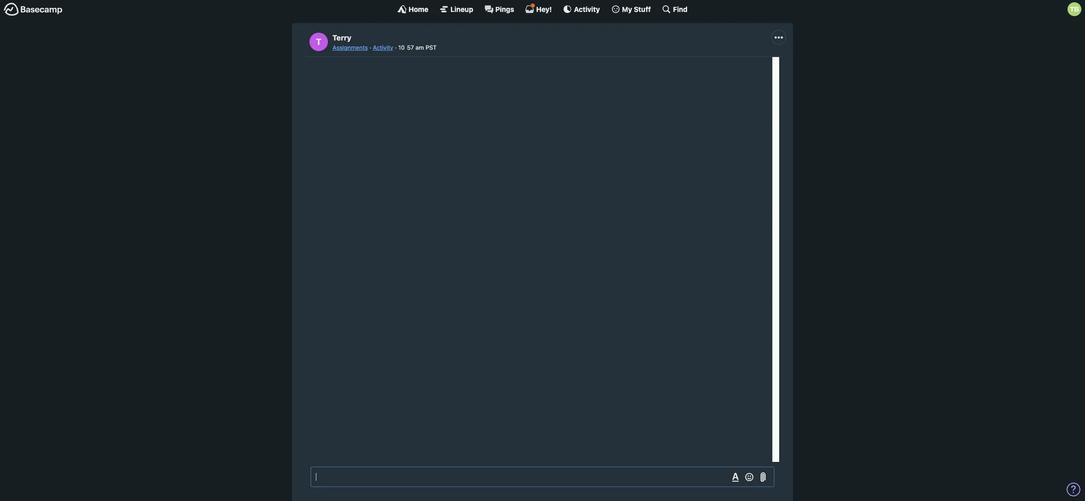 Task type: locate. For each thing, give the bounding box(es) containing it.
1 · from the left
[[370, 44, 371, 51]]

0 vertical spatial activity
[[574, 5, 600, 13]]

activity inside terry assignments · activity · 10 57 am pst
[[373, 44, 394, 51]]

1 horizontal spatial activity
[[574, 5, 600, 13]]

find
[[673, 5, 688, 13]]

terry
[[333, 34, 352, 42]]

· left 10
[[395, 44, 397, 51]]

assignments link
[[333, 44, 368, 51]]

pings
[[496, 5, 514, 13]]

activity link
[[563, 5, 600, 14], [373, 44, 394, 51]]

pst
[[426, 44, 437, 51]]

1 horizontal spatial activity link
[[563, 5, 600, 14]]

·
[[370, 44, 371, 51], [395, 44, 397, 51]]

activity link right hey!
[[563, 5, 600, 14]]

activity left 10
[[373, 44, 394, 51]]

switch accounts image
[[4, 2, 63, 17]]

1 vertical spatial activity link
[[373, 44, 394, 51]]

0 horizontal spatial activity
[[373, 44, 394, 51]]

0 horizontal spatial ·
[[370, 44, 371, 51]]

0 horizontal spatial activity link
[[373, 44, 394, 51]]

activity left "my"
[[574, 5, 600, 13]]

10
[[399, 44, 405, 51]]

57
[[407, 44, 414, 51]]

activity link left 10
[[373, 44, 394, 51]]

tim burton image
[[1068, 2, 1082, 16]]

1 horizontal spatial ·
[[395, 44, 397, 51]]

0 vertical spatial activity link
[[563, 5, 600, 14]]

activity
[[574, 5, 600, 13], [373, 44, 394, 51]]

· right assignments link
[[370, 44, 371, 51]]

2 · from the left
[[395, 44, 397, 51]]

None text field
[[311, 467, 775, 488]]

activity inside main element
[[574, 5, 600, 13]]

1 vertical spatial activity
[[373, 44, 394, 51]]



Task type: describe. For each thing, give the bounding box(es) containing it.
am
[[416, 44, 424, 51]]

terry assignments · activity · 10 57 am pst
[[333, 34, 437, 51]]

activity link inside main element
[[563, 5, 600, 14]]

lineup link
[[440, 5, 474, 14]]

home link
[[398, 5, 429, 14]]

hey! button
[[526, 3, 552, 14]]

find button
[[662, 5, 688, 14]]

my
[[622, 5, 633, 13]]

pings button
[[485, 5, 514, 14]]

hey!
[[537, 5, 552, 13]]

home
[[409, 5, 429, 13]]

stuff
[[634, 5, 651, 13]]

my stuff button
[[611, 5, 651, 14]]

main element
[[0, 0, 1086, 18]]

terry image
[[310, 33, 328, 51]]

assignments
[[333, 44, 368, 51]]

lineup
[[451, 5, 474, 13]]

my stuff
[[622, 5, 651, 13]]



Task type: vqa. For each thing, say whether or not it's contained in the screenshot.
57
yes



